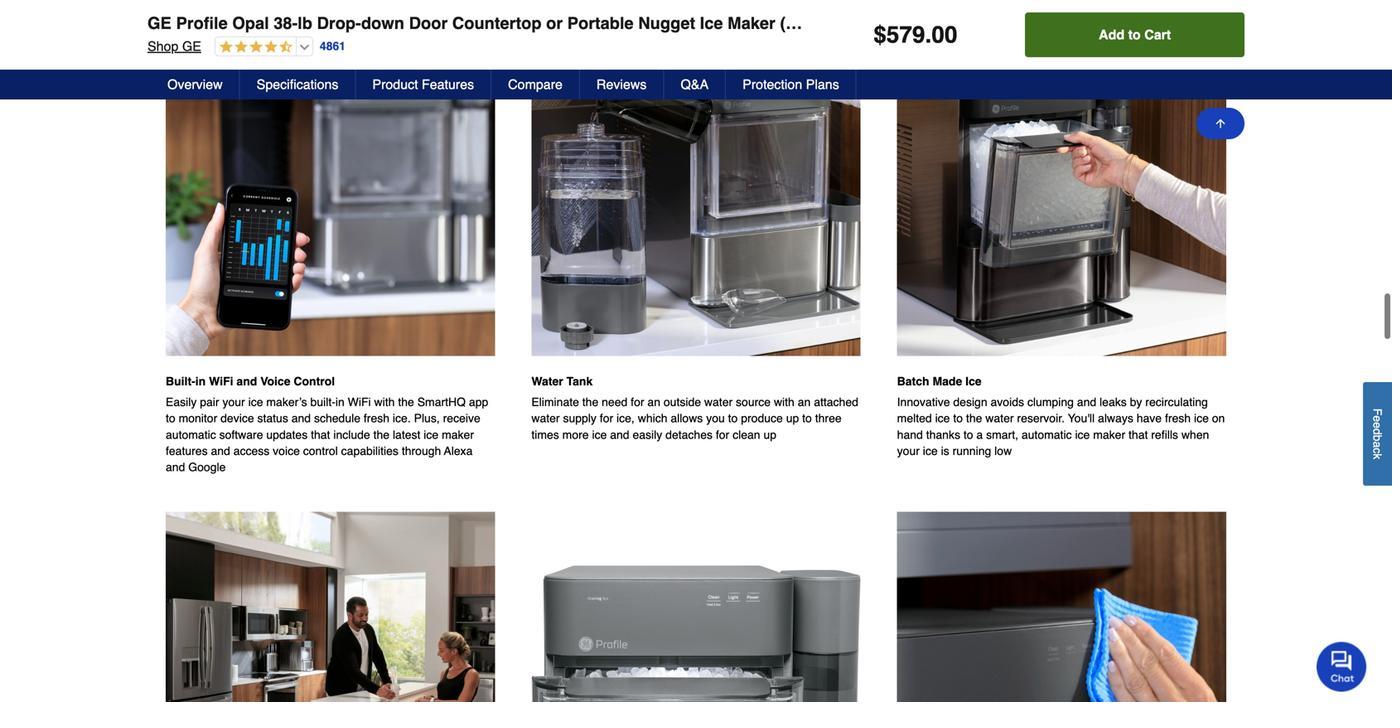 Task type: locate. For each thing, give the bounding box(es) containing it.
that inside the built-in wifi and voice control easily pair your ice maker's built-in wifi with the smarthq app to monitor device status and schedule fresh ice. plus, receive automatic software updates that include the latest ice maker features and access voice control capabilities through alexa and google
[[311, 428, 330, 441]]

0 horizontal spatial up
[[764, 428, 777, 441]]

and down ice,
[[610, 428, 630, 441]]

0 vertical spatial your
[[223, 396, 245, 409]]

pair
[[200, 396, 219, 409]]

0 horizontal spatial ice
[[700, 14, 723, 33]]

fresh down recirculating
[[1166, 412, 1192, 425]]

2 fresh from the left
[[1166, 412, 1192, 425]]

door
[[409, 14, 448, 33]]

1 vertical spatial your
[[898, 444, 920, 458]]

1 horizontal spatial maker
[[1094, 428, 1126, 441]]

wifi
[[209, 375, 233, 388], [348, 396, 371, 409]]

and left "voice"
[[237, 375, 257, 388]]

q&a
[[681, 77, 709, 92]]

recirculating
[[1146, 396, 1209, 409]]

wifi up schedule
[[348, 396, 371, 409]]

0 horizontal spatial maker
[[442, 428, 474, 441]]

water
[[532, 375, 564, 388]]

a up "k" on the right of the page
[[1372, 442, 1385, 448]]

on
[[1213, 412, 1226, 425]]

water up smart,
[[986, 412, 1014, 425]]

a inside the f e e d b a c k button
[[1372, 442, 1385, 448]]

and up you'll at the right
[[1078, 396, 1097, 409]]

2 maker from the left
[[1094, 428, 1126, 441]]

and inside batch made ice innovative design avoids clumping and leaks by recirculating melted ice to the water reservoir. you'll always have fresh ice on hand thanks to a smart, automatic ice maker that refills when your ice is running low
[[1078, 396, 1097, 409]]

0 horizontal spatial for
[[600, 412, 614, 425]]

automatic down the "reservoir."
[[1022, 428, 1073, 441]]

overview
[[167, 77, 223, 92]]

1 horizontal spatial automatic
[[1022, 428, 1073, 441]]

$ 579 . 00
[[874, 22, 958, 48]]

alexa
[[444, 444, 473, 458]]

a up running
[[977, 428, 984, 441]]

and up updates
[[292, 412, 311, 425]]

1 horizontal spatial fresh
[[1166, 412, 1192, 425]]

automatic inside batch made ice innovative design avoids clumping and leaks by recirculating melted ice to the water reservoir. you'll always have fresh ice on hand thanks to a smart, automatic ice maker that refills when your ice is running low
[[1022, 428, 1073, 441]]

a
[[977, 428, 984, 441], [1372, 442, 1385, 448]]

to up running
[[964, 428, 974, 441]]

built-
[[311, 396, 336, 409]]

include
[[334, 428, 370, 441]]

drop-
[[317, 14, 361, 33]]

maker down always
[[1094, 428, 1126, 441]]

ice down "plus,"
[[424, 428, 439, 441]]

1 horizontal spatial up
[[787, 412, 800, 425]]

0 vertical spatial ge
[[148, 14, 172, 33]]

built-in wifi and voice control easily pair your ice maker's built-in wifi with the smarthq app to monitor device status and schedule fresh ice. plus, receive automatic software updates that include the latest ice maker features and access voice control capabilities through alexa and google
[[166, 375, 489, 474]]

when
[[1182, 428, 1210, 441]]

0 vertical spatial in
[[195, 375, 206, 388]]

0 horizontal spatial wifi
[[209, 375, 233, 388]]

2 automatic from the left
[[1022, 428, 1073, 441]]

capabilities
[[341, 444, 399, 458]]

ge profile opal 38-lb drop-down door countertop or portable nugget ice maker (stainless steel)
[[148, 14, 909, 33]]

protection
[[743, 77, 803, 92]]

product
[[373, 77, 418, 92]]

with
[[374, 396, 395, 409], [774, 396, 795, 409]]

your up device
[[223, 396, 245, 409]]

that for include
[[311, 428, 330, 441]]

updates
[[266, 428, 308, 441]]

2 that from the left
[[1129, 428, 1149, 441]]

app
[[469, 396, 489, 409]]

ice
[[700, 14, 723, 33], [966, 375, 982, 388]]

1 maker from the left
[[442, 428, 474, 441]]

features
[[166, 444, 208, 458]]

your inside the built-in wifi and voice control easily pair your ice maker's built-in wifi with the smarthq app to monitor device status and schedule fresh ice. plus, receive automatic software updates that include the latest ice maker features and access voice control capabilities through alexa and google
[[223, 396, 245, 409]]

arrow up image
[[1215, 117, 1228, 130]]

the inside water tank eliminate the need for an outside water source with an attached water supply for ice, which allows you to produce up to three times more ice and easily detaches for clean up
[[583, 396, 599, 409]]

ice left on
[[1195, 412, 1210, 425]]

ge up "shop"
[[148, 14, 172, 33]]

0 horizontal spatial a
[[977, 428, 984, 441]]

maker up alexa
[[442, 428, 474, 441]]

maker
[[442, 428, 474, 441], [1094, 428, 1126, 441]]

0 horizontal spatial in
[[195, 375, 206, 388]]

k
[[1372, 454, 1385, 460]]

automatic inside the built-in wifi and voice control easily pair your ice maker's built-in wifi with the smarthq app to monitor device status and schedule fresh ice. plus, receive automatic software updates that include the latest ice maker features and access voice control capabilities through alexa and google
[[166, 428, 216, 441]]

your inside batch made ice innovative design avoids clumping and leaks by recirculating melted ice to the water reservoir. you'll always have fresh ice on hand thanks to a smart, automatic ice maker that refills when your ice is running low
[[898, 444, 920, 458]]

ice
[[248, 396, 263, 409], [936, 412, 951, 425], [1195, 412, 1210, 425], [424, 428, 439, 441], [592, 428, 607, 441], [1076, 428, 1091, 441], [923, 444, 938, 458]]

ice up 'design' at the bottom right
[[966, 375, 982, 388]]

fresh left ice.
[[364, 412, 390, 425]]

smarthq
[[418, 396, 466, 409]]

1 horizontal spatial your
[[898, 444, 920, 458]]

water
[[705, 396, 733, 409], [532, 412, 560, 425], [986, 412, 1014, 425]]

schedule
[[314, 412, 361, 425]]

ice up status
[[248, 396, 263, 409]]

0 vertical spatial for
[[631, 396, 645, 409]]

down
[[361, 14, 405, 33]]

with up the produce
[[774, 396, 795, 409]]

0 horizontal spatial ge
[[148, 14, 172, 33]]

for down you
[[716, 428, 730, 441]]

avoids
[[991, 396, 1025, 409]]

thanks
[[927, 428, 961, 441]]

water up times
[[532, 412, 560, 425]]

easily
[[633, 428, 663, 441]]

1 horizontal spatial an
[[798, 396, 811, 409]]

0 horizontal spatial fresh
[[364, 412, 390, 425]]

1 vertical spatial in
[[336, 396, 345, 409]]

4861
[[320, 40, 346, 53]]

reviews button
[[580, 70, 664, 99]]

ice up thanks
[[936, 412, 951, 425]]

with up ice.
[[374, 396, 395, 409]]

running
[[953, 444, 992, 458]]

that up control
[[311, 428, 330, 441]]

that inside batch made ice innovative design avoids clumping and leaks by recirculating melted ice to the water reservoir. you'll always have fresh ice on hand thanks to a smart, automatic ice maker that refills when your ice is running low
[[1129, 428, 1149, 441]]

1 fresh from the left
[[364, 412, 390, 425]]

1 that from the left
[[311, 428, 330, 441]]

579
[[887, 22, 926, 48]]

plus,
[[414, 412, 440, 425]]

0 horizontal spatial automatic
[[166, 428, 216, 441]]

0 horizontal spatial with
[[374, 396, 395, 409]]

1 horizontal spatial ice
[[966, 375, 982, 388]]

refills
[[1152, 428, 1179, 441]]

allows
[[671, 412, 703, 425]]

1 horizontal spatial ge
[[182, 39, 201, 54]]

1 horizontal spatial a
[[1372, 442, 1385, 448]]

up right the produce
[[787, 412, 800, 425]]

control
[[294, 375, 335, 388]]

e up b
[[1372, 422, 1385, 429]]

1 horizontal spatial with
[[774, 396, 795, 409]]

an
[[648, 396, 661, 409], [798, 396, 811, 409]]

to
[[1129, 27, 1141, 42], [166, 412, 176, 425], [729, 412, 738, 425], [803, 412, 812, 425], [954, 412, 963, 425], [964, 428, 974, 441]]

the up capabilities
[[374, 428, 390, 441]]

or
[[546, 14, 563, 33]]

voice
[[261, 375, 291, 388]]

specifications button
[[240, 70, 356, 99]]

2 horizontal spatial for
[[716, 428, 730, 441]]

for down need
[[600, 412, 614, 425]]

1 vertical spatial ice
[[966, 375, 982, 388]]

melted
[[898, 412, 933, 425]]

q&a button
[[664, 70, 726, 99]]

and
[[237, 375, 257, 388], [1078, 396, 1097, 409], [292, 412, 311, 425], [610, 428, 630, 441], [211, 444, 230, 458], [166, 461, 185, 474]]

ice.
[[393, 412, 411, 425]]

shop ge
[[148, 39, 201, 54]]

device
[[221, 412, 254, 425]]

clean
[[733, 428, 761, 441]]

automatic for ice
[[1022, 428, 1073, 441]]

1 horizontal spatial that
[[1129, 428, 1149, 441]]

wifi up pair
[[209, 375, 233, 388]]

1 automatic from the left
[[166, 428, 216, 441]]

add to cart
[[1099, 27, 1172, 42]]

the up the supply
[[583, 396, 599, 409]]

your down 'hand'
[[898, 444, 920, 458]]

an up which
[[648, 396, 661, 409]]

0 vertical spatial up
[[787, 412, 800, 425]]

for up ice,
[[631, 396, 645, 409]]

the up ice.
[[398, 396, 414, 409]]

1 vertical spatial ge
[[182, 39, 201, 54]]

1 vertical spatial wifi
[[348, 396, 371, 409]]

water up you
[[705, 396, 733, 409]]

ge down "profile"
[[182, 39, 201, 54]]

ice right the more
[[592, 428, 607, 441]]

maker inside the built-in wifi and voice control easily pair your ice maker's built-in wifi with the smarthq app to monitor device status and schedule fresh ice. plus, receive automatic software updates that include the latest ice maker features and access voice control capabilities through alexa and google
[[442, 428, 474, 441]]

2 horizontal spatial water
[[986, 412, 1014, 425]]

add to cart button
[[1026, 12, 1245, 57]]

latest
[[393, 428, 421, 441]]

0 horizontal spatial that
[[311, 428, 330, 441]]

low
[[995, 444, 1013, 458]]

2 with from the left
[[774, 396, 795, 409]]

fresh
[[364, 412, 390, 425], [1166, 412, 1192, 425]]

0 horizontal spatial an
[[648, 396, 661, 409]]

nugget
[[639, 14, 696, 33]]

that for refills
[[1129, 428, 1149, 441]]

1 vertical spatial for
[[600, 412, 614, 425]]

and down features
[[166, 461, 185, 474]]

that down the have on the right of the page
[[1129, 428, 1149, 441]]

ice,
[[617, 412, 635, 425]]

in up pair
[[195, 375, 206, 388]]

the inside batch made ice innovative design avoids clumping and leaks by recirculating melted ice to the water reservoir. you'll always have fresh ice on hand thanks to a smart, automatic ice maker that refills when your ice is running low
[[967, 412, 983, 425]]

in up schedule
[[336, 396, 345, 409]]

automatic up features
[[166, 428, 216, 441]]

1 with from the left
[[374, 396, 395, 409]]

d
[[1372, 429, 1385, 435]]

e up d
[[1372, 416, 1385, 422]]

f e e d b a c k button
[[1364, 382, 1393, 486]]

maker
[[728, 14, 776, 33]]

4.5 stars image
[[216, 40, 293, 55]]

c
[[1372, 448, 1385, 454]]

a inside batch made ice innovative design avoids clumping and leaks by recirculating melted ice to the water reservoir. you'll always have fresh ice on hand thanks to a smart, automatic ice maker that refills when your ice is running low
[[977, 428, 984, 441]]

the down 'design' at the bottom right
[[967, 412, 983, 425]]

0 horizontal spatial your
[[223, 396, 245, 409]]

$
[[874, 22, 887, 48]]

to right add
[[1129, 27, 1141, 42]]

ice left maker
[[700, 14, 723, 33]]

to inside button
[[1129, 27, 1141, 42]]

your
[[223, 396, 245, 409], [898, 444, 920, 458]]

up down the produce
[[764, 428, 777, 441]]

specifications
[[257, 77, 339, 92]]

to down easily
[[166, 412, 176, 425]]

an left attached at the bottom
[[798, 396, 811, 409]]

1 an from the left
[[648, 396, 661, 409]]

protection plans button
[[726, 70, 857, 99]]



Task type: vqa. For each thing, say whether or not it's contained in the screenshot.
Sports & Fitness link
no



Task type: describe. For each thing, give the bounding box(es) containing it.
smart,
[[987, 428, 1019, 441]]

and inside water tank eliminate the need for an outside water source with an attached water supply for ice, which allows you to produce up to three times more ice and easily detaches for clean up
[[610, 428, 630, 441]]

ice inside water tank eliminate the need for an outside water source with an attached water supply for ice, which allows you to produce up to three times more ice and easily detaches for clean up
[[592, 428, 607, 441]]

access
[[234, 444, 270, 458]]

1 horizontal spatial wifi
[[348, 396, 371, 409]]

overview button
[[151, 70, 240, 99]]

.
[[926, 22, 932, 48]]

38-
[[274, 14, 298, 33]]

easily
[[166, 396, 197, 409]]

tank
[[567, 375, 593, 388]]

fresh inside the built-in wifi and voice control easily pair your ice maker's built-in wifi with the smarthq app to monitor device status and schedule fresh ice. plus, receive automatic software updates that include the latest ice maker features and access voice control capabilities through alexa and google
[[364, 412, 390, 425]]

source
[[736, 396, 771, 409]]

reservoir.
[[1018, 412, 1065, 425]]

design
[[954, 396, 988, 409]]

cart
[[1145, 27, 1172, 42]]

f e e d b a c k
[[1372, 409, 1385, 460]]

built-
[[166, 375, 195, 388]]

compare button
[[492, 70, 580, 99]]

batch
[[898, 375, 930, 388]]

times
[[532, 428, 559, 441]]

ice left is at the right bottom
[[923, 444, 938, 458]]

always
[[1099, 412, 1134, 425]]

compare
[[508, 77, 563, 92]]

1 horizontal spatial in
[[336, 396, 345, 409]]

you
[[707, 412, 725, 425]]

leaks
[[1100, 396, 1127, 409]]

00
[[932, 22, 958, 48]]

shop
[[148, 39, 179, 54]]

with inside the built-in wifi and voice control easily pair your ice maker's built-in wifi with the smarthq app to monitor device status and schedule fresh ice. plus, receive automatic software updates that include the latest ice maker features and access voice control capabilities through alexa and google
[[374, 396, 395, 409]]

portable
[[568, 14, 634, 33]]

water inside batch made ice innovative design avoids clumping and leaks by recirculating melted ice to the water reservoir. you'll always have fresh ice on hand thanks to a smart, automatic ice maker that refills when your ice is running low
[[986, 412, 1014, 425]]

detaches
[[666, 428, 713, 441]]

hand
[[898, 428, 923, 441]]

opal
[[232, 14, 269, 33]]

need
[[602, 396, 628, 409]]

f
[[1372, 409, 1385, 416]]

ice down you'll at the right
[[1076, 428, 1091, 441]]

google
[[188, 461, 226, 474]]

2 e from the top
[[1372, 422, 1385, 429]]

b
[[1372, 435, 1385, 442]]

0 horizontal spatial water
[[532, 412, 560, 425]]

2 an from the left
[[798, 396, 811, 409]]

plans
[[806, 77, 840, 92]]

and up the google
[[211, 444, 230, 458]]

to down 'design' at the bottom right
[[954, 412, 963, 425]]

protection plans
[[743, 77, 840, 92]]

(stainless
[[781, 14, 859, 33]]

receive
[[443, 412, 481, 425]]

outside
[[664, 396, 701, 409]]

eliminate
[[532, 396, 579, 409]]

to left three
[[803, 412, 812, 425]]

1 horizontal spatial water
[[705, 396, 733, 409]]

more
[[563, 428, 589, 441]]

voice
[[273, 444, 300, 458]]

features
[[422, 77, 474, 92]]

made
[[933, 375, 963, 388]]

0 vertical spatial ice
[[700, 14, 723, 33]]

water tank eliminate the need for an outside water source with an attached water supply for ice, which allows you to produce up to three times more ice and easily detaches for clean up
[[532, 375, 859, 441]]

batch made ice innovative design avoids clumping and leaks by recirculating melted ice to the water reservoir. you'll always have fresh ice on hand thanks to a smart, automatic ice maker that refills when your ice is running low
[[898, 375, 1226, 458]]

control
[[303, 444, 338, 458]]

automatic for software
[[166, 428, 216, 441]]

profile
[[176, 14, 228, 33]]

countertop
[[453, 14, 542, 33]]

2 vertical spatial for
[[716, 428, 730, 441]]

innovative
[[898, 396, 951, 409]]

clumping
[[1028, 396, 1074, 409]]

fresh inside batch made ice innovative design avoids clumping and leaks by recirculating melted ice to the water reservoir. you'll always have fresh ice on hand thanks to a smart, automatic ice maker that refills when your ice is running low
[[1166, 412, 1192, 425]]

produce
[[741, 412, 783, 425]]

three
[[816, 412, 842, 425]]

maker inside batch made ice innovative design avoids clumping and leaks by recirculating melted ice to the water reservoir. you'll always have fresh ice on hand thanks to a smart, automatic ice maker that refills when your ice is running low
[[1094, 428, 1126, 441]]

chat invite button image
[[1317, 641, 1368, 692]]

with inside water tank eliminate the need for an outside water source with an attached water supply for ice, which allows you to produce up to three times more ice and easily detaches for clean up
[[774, 396, 795, 409]]

1 horizontal spatial for
[[631, 396, 645, 409]]

supply
[[563, 412, 597, 425]]

maker's
[[266, 396, 307, 409]]

1 e from the top
[[1372, 416, 1385, 422]]

through
[[402, 444, 441, 458]]

lb
[[298, 14, 313, 33]]

steel)
[[863, 14, 909, 33]]

to inside the built-in wifi and voice control easily pair your ice maker's built-in wifi with the smarthq app to monitor device status and schedule fresh ice. plus, receive automatic software updates that include the latest ice maker features and access voice control capabilities through alexa and google
[[166, 412, 176, 425]]

ice inside batch made ice innovative design avoids clumping and leaks by recirculating melted ice to the water reservoir. you'll always have fresh ice on hand thanks to a smart, automatic ice maker that refills when your ice is running low
[[966, 375, 982, 388]]

monitor
[[179, 412, 217, 425]]

reviews
[[597, 77, 647, 92]]

software
[[219, 428, 263, 441]]

1 vertical spatial up
[[764, 428, 777, 441]]

0 vertical spatial wifi
[[209, 375, 233, 388]]

have
[[1137, 412, 1163, 425]]

product features button
[[356, 70, 492, 99]]

to right you
[[729, 412, 738, 425]]

status
[[257, 412, 288, 425]]

is
[[942, 444, 950, 458]]

attached
[[814, 396, 859, 409]]



